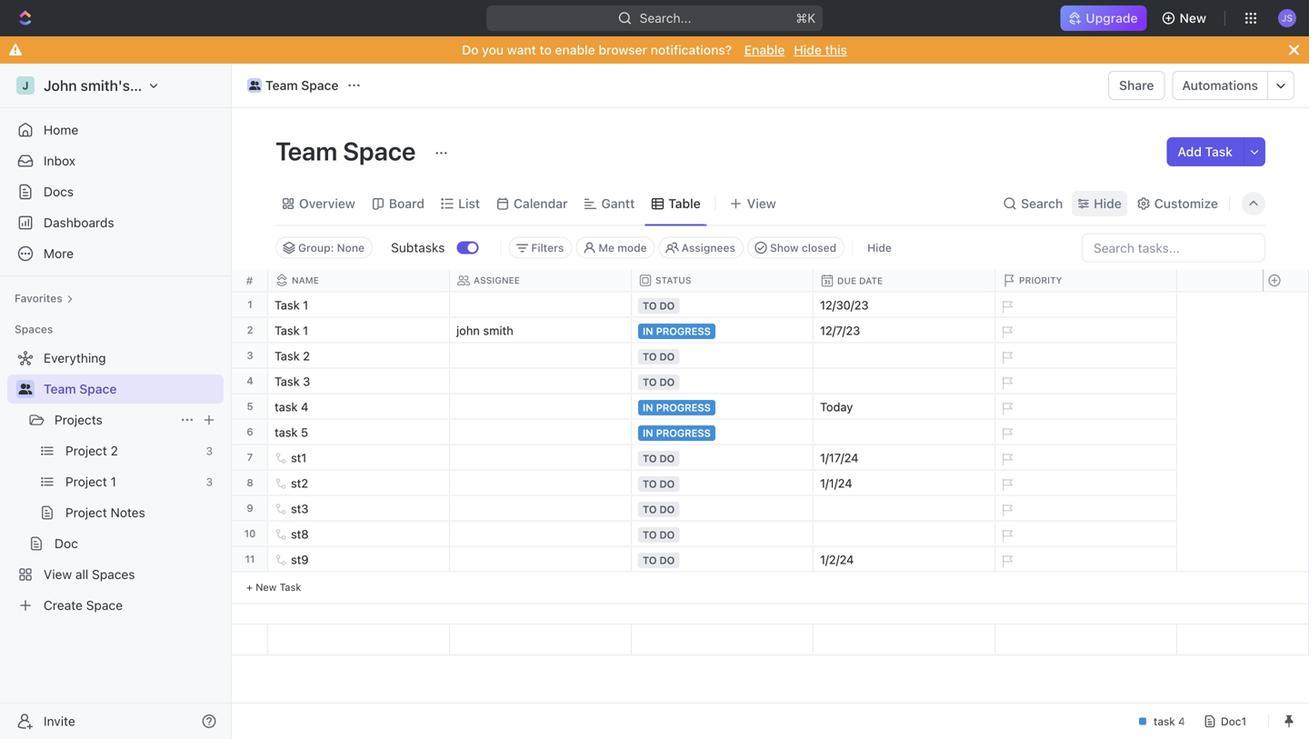 Task type: vqa. For each thing, say whether or not it's contained in the screenshot.
the 2 within 1 2 3 4 5 6 7 8 9 10
yes



Task type: describe. For each thing, give the bounding box(es) containing it.
notes
[[111, 505, 145, 520]]

0 horizontal spatial spaces
[[15, 323, 53, 336]]

1 vertical spatial 4
[[301, 400, 309, 414]]

grid containing ‎task 1
[[232, 270, 1310, 656]]

subtasks
[[391, 240, 445, 255]]

home
[[44, 122, 78, 137]]

to for set priority image related to 1/17/24
[[643, 453, 657, 465]]

space down "everything" link on the left
[[79, 381, 117, 396]]

project 2
[[65, 443, 118, 458]]

st8
[[291, 527, 309, 541]]

add task
[[1178, 144, 1233, 159]]

filters
[[531, 241, 564, 254]]

task for task 1
[[275, 324, 300, 337]]

none
[[337, 241, 365, 254]]

press space to select this row. row containing st9
[[268, 547, 1178, 575]]

task 5
[[275, 426, 308, 439]]

to for set priority image corresponding to 1/2/24
[[643, 555, 657, 567]]

0 vertical spatial team space
[[266, 78, 339, 93]]

view all spaces link
[[7, 560, 220, 589]]

tree inside sidebar navigation
[[7, 344, 224, 620]]

team space inside sidebar navigation
[[44, 381, 117, 396]]

table
[[669, 196, 701, 211]]

john
[[44, 77, 77, 94]]

to do for set priority image corresponding to 1/2/24
[[643, 555, 675, 567]]

1 for ‎task 1
[[303, 298, 308, 312]]

1 vertical spatial 5
[[301, 426, 308, 439]]

status
[[656, 275, 691, 286]]

priority
[[1019, 275, 1063, 286]]

name column header
[[268, 270, 454, 291]]

view all spaces
[[44, 567, 135, 582]]

press space to select this row. row containing 5
[[232, 394, 268, 420]]

in progress cell for today
[[632, 394, 814, 419]]

to for set priority image corresponding to 12/30/23
[[643, 300, 657, 312]]

you
[[482, 42, 504, 57]]

space up "board" link
[[343, 136, 416, 166]]

spaces inside view all spaces link
[[92, 567, 135, 582]]

set priority element for press space to select this row. 'row' containing st1
[[993, 446, 1020, 473]]

project notes link
[[65, 498, 220, 527]]

due
[[838, 276, 857, 286]]

customize button
[[1131, 191, 1224, 216]]

due date button
[[814, 275, 996, 287]]

space down view all spaces link
[[86, 598, 123, 613]]

favorites button
[[7, 287, 81, 309]]

to do for 1/1/24's set priority image
[[643, 478, 675, 490]]

press space to select this row. row containing task 4
[[268, 394, 1178, 422]]

set priority element for press space to select this row. 'row' containing task 2
[[993, 344, 1020, 371]]

projects
[[55, 412, 103, 427]]

to do cell for third set priority image from the bottom
[[632, 496, 814, 521]]

view button
[[724, 182, 783, 225]]

closed
[[802, 241, 837, 254]]

‎task 1
[[275, 298, 308, 312]]

to do cell for set priority icon corresponding to task 3
[[632, 369, 814, 393]]

3 in progress from the top
[[643, 427, 711, 439]]

to do cell for set priority image corresponding to 1/2/24
[[632, 547, 814, 572]]

upgrade
[[1086, 10, 1138, 25]]

more button
[[7, 239, 224, 268]]

table link
[[665, 191, 701, 216]]

task 3
[[275, 375, 310, 388]]

priority button
[[996, 274, 1178, 287]]

me mode button
[[576, 237, 655, 259]]

set priority image for task 5
[[993, 421, 1020, 448]]

3 inside press space to select this row. 'row'
[[303, 375, 310, 388]]

press space to select this row. row containing task 1
[[268, 318, 1178, 346]]

search...
[[640, 10, 692, 25]]

to do cell for 1/1/24's set priority image
[[632, 471, 814, 495]]

browser
[[599, 42, 648, 57]]

1 2 3 4 5 6 7 8 9 10
[[244, 299, 256, 540]]

3 in progress cell from the top
[[632, 420, 814, 444]]

today cell
[[814, 394, 996, 419]]

do
[[462, 42, 479, 57]]

1/17/24
[[820, 451, 859, 465]]

name button
[[268, 274, 450, 287]]

12/7/23
[[820, 324, 861, 337]]

assignee button
[[450, 274, 632, 287]]

5 do from the top
[[660, 478, 675, 490]]

due date column header
[[814, 270, 999, 292]]

5 set priority image from the top
[[993, 522, 1020, 550]]

project for project 1
[[65, 474, 107, 489]]

doc link
[[55, 529, 220, 558]]

new for new
[[1180, 10, 1207, 25]]

0 vertical spatial team space link
[[243, 75, 343, 96]]

press space to select this row. row containing 7
[[232, 445, 268, 471]]

docs link
[[7, 177, 224, 206]]

invite
[[44, 714, 75, 729]]

status column header
[[632, 270, 818, 291]]

to do cell for task 2's set priority icon
[[632, 343, 814, 368]]

enable
[[745, 42, 785, 57]]

overview link
[[296, 191, 355, 216]]

to for 1/1/24's set priority image
[[643, 478, 657, 490]]

set priority element for press space to select this row. 'row' containing ‎task 1
[[993, 293, 1020, 321]]

user group image
[[249, 81, 260, 90]]

press space to select this row. row containing st2
[[268, 471, 1178, 499]]

Search tasks... text field
[[1083, 234, 1265, 261]]

task for task 5
[[275, 426, 298, 439]]

in progress for today
[[643, 402, 711, 414]]

in for 12/7/23
[[643, 326, 653, 337]]

7 do from the top
[[660, 529, 675, 541]]

⌘k
[[796, 10, 816, 25]]

task 1
[[275, 324, 308, 337]]

mode
[[618, 241, 647, 254]]

inbox link
[[7, 146, 224, 176]]

notifications?
[[651, 42, 732, 57]]

board
[[389, 196, 425, 211]]

st2
[[291, 477, 308, 490]]

new button
[[1155, 4, 1218, 33]]

set priority image for task 2
[[993, 344, 1020, 371]]

11
[[245, 553, 255, 565]]

set priority image for task 4
[[993, 395, 1020, 422]]

overview
[[299, 196, 355, 211]]

smith's
[[81, 77, 130, 94]]

date
[[859, 276, 883, 286]]

assignees
[[682, 241, 736, 254]]

set priority element for press space to select this row. 'row' containing st2
[[993, 472, 1020, 499]]

board link
[[385, 191, 425, 216]]

to do for set priority icon corresponding to task 3
[[643, 376, 675, 388]]

12/30/23 cell
[[814, 292, 996, 317]]

team inside sidebar navigation
[[44, 381, 76, 396]]

to do for task 2's set priority icon
[[643, 351, 675, 363]]

john smith
[[457, 324, 514, 337]]

row group containing ‎task 1
[[268, 292, 1178, 604]]

to do cell for 5th set priority image from the top
[[632, 522, 814, 546]]

group: none
[[298, 241, 365, 254]]

show closed button
[[747, 237, 845, 259]]

1/1/24
[[820, 477, 853, 490]]

docs
[[44, 184, 74, 199]]

share
[[1120, 78, 1154, 93]]

project 1 link
[[65, 467, 199, 497]]

press space to select this row. row containing 2
[[232, 318, 268, 343]]

4 inside 1 2 3 4 5 6 7 8 9 10
[[247, 375, 253, 387]]

everything
[[44, 351, 106, 366]]

8
[[247, 477, 253, 489]]

to for 5th set priority image from the top
[[643, 529, 657, 541]]

set priority element for press space to select this row. 'row' containing st3
[[993, 497, 1020, 524]]

hide inside button
[[868, 241, 892, 254]]

press space to select this row. row containing st1
[[268, 445, 1178, 473]]

6
[[247, 426, 253, 438]]

12/7/23 cell
[[814, 318, 996, 342]]

assignee
[[474, 275, 520, 286]]

smith
[[483, 324, 514, 337]]

press space to select this row. row containing 8
[[232, 471, 268, 496]]

list link
[[455, 191, 480, 216]]

create
[[44, 598, 83, 613]]

press space to select this row. row containing ‎task 1
[[268, 292, 1178, 321]]

add task button
[[1167, 137, 1244, 166]]



Task type: locate. For each thing, give the bounding box(es) containing it.
space right user group icon
[[301, 78, 339, 93]]

new inside 'button'
[[1180, 10, 1207, 25]]

10 set priority element from the top
[[993, 522, 1020, 550]]

subtasks button
[[384, 233, 457, 262]]

4 set priority element from the top
[[993, 370, 1020, 397]]

1 vertical spatial team space link
[[44, 375, 220, 404]]

to do cell
[[632, 292, 814, 317], [632, 343, 814, 368], [632, 369, 814, 393], [632, 445, 814, 470], [632, 471, 814, 495], [632, 496, 814, 521], [632, 522, 814, 546], [632, 547, 814, 572]]

1/2/24 cell
[[814, 547, 996, 572]]

doc
[[55, 536, 78, 551]]

new up automations
[[1180, 10, 1207, 25]]

1 vertical spatial in
[[643, 402, 653, 414]]

3 do from the top
[[660, 376, 675, 388]]

hide left this
[[794, 42, 822, 57]]

new inside "grid"
[[256, 582, 277, 593]]

john smith's workspace, , element
[[16, 76, 35, 95]]

2 in from the top
[[643, 402, 653, 414]]

1 in progress from the top
[[643, 326, 711, 337]]

favorites
[[15, 292, 63, 305]]

1 vertical spatial progress
[[656, 402, 711, 414]]

3 set priority element from the top
[[993, 344, 1020, 371]]

task for task 4
[[275, 400, 298, 414]]

row containing name
[[268, 270, 1181, 292]]

st9
[[291, 553, 309, 567]]

1/17/24 cell
[[814, 445, 996, 470]]

5 to do from the top
[[643, 478, 675, 490]]

task
[[275, 400, 298, 414], [275, 426, 298, 439]]

dropdown menu image
[[814, 625, 995, 655]]

2 inside press space to select this row. 'row'
[[303, 349, 310, 363]]

row inside "grid"
[[268, 270, 1181, 292]]

gantt
[[602, 196, 635, 211]]

2 progress from the top
[[656, 402, 711, 414]]

task up task 4
[[275, 375, 300, 388]]

1 horizontal spatial 2
[[247, 324, 253, 336]]

calendar
[[514, 196, 568, 211]]

2 in progress cell from the top
[[632, 394, 814, 419]]

project inside project 1 link
[[65, 474, 107, 489]]

1 for task 1
[[303, 324, 308, 337]]

gantt link
[[598, 191, 635, 216]]

project up the project 1
[[65, 443, 107, 458]]

0 vertical spatial 5
[[247, 401, 253, 412]]

set priority element for press space to select this row. 'row' containing task 3
[[993, 370, 1020, 397]]

2 vertical spatial project
[[65, 505, 107, 520]]

5 up st1
[[301, 426, 308, 439]]

2 vertical spatial in
[[643, 427, 653, 439]]

4 down task 3 at left bottom
[[301, 400, 309, 414]]

set priority image for 1/2/24
[[993, 548, 1020, 575]]

list
[[458, 196, 480, 211]]

0 vertical spatial project
[[65, 443, 107, 458]]

task up 'task 5'
[[275, 400, 298, 414]]

space
[[301, 78, 339, 93], [343, 136, 416, 166], [79, 381, 117, 396], [86, 598, 123, 613]]

row
[[268, 270, 1181, 292]]

3 row group from the left
[[1263, 292, 1309, 604]]

project 1
[[65, 474, 116, 489]]

john smith's workspace
[[44, 77, 209, 94]]

to do for third set priority image from the bottom
[[643, 504, 675, 516]]

set priority image for task 3
[[993, 370, 1020, 397]]

1 horizontal spatial team space link
[[243, 75, 343, 96]]

team
[[266, 78, 298, 93], [276, 136, 338, 166], [44, 381, 76, 396]]

1 vertical spatial view
[[44, 567, 72, 582]]

to do cell for set priority image corresponding to 12/30/23
[[632, 292, 814, 317]]

in for today
[[643, 402, 653, 414]]

2 project from the top
[[65, 474, 107, 489]]

1 up task 2
[[303, 324, 308, 337]]

0 vertical spatial view
[[747, 196, 776, 211]]

set priority image for 1/17/24
[[993, 446, 1020, 473]]

name
[[292, 275, 319, 286]]

1 down #
[[248, 299, 253, 311]]

0 vertical spatial hide
[[794, 42, 822, 57]]

0 vertical spatial in progress
[[643, 326, 711, 337]]

1 inside tree
[[111, 474, 116, 489]]

search button
[[998, 191, 1069, 216]]

4
[[247, 375, 253, 387], [301, 400, 309, 414]]

2 up task 3 at left bottom
[[303, 349, 310, 363]]

1 to do from the top
[[643, 300, 675, 312]]

automations button
[[1173, 72, 1268, 99]]

do
[[660, 300, 675, 312], [660, 351, 675, 363], [660, 376, 675, 388], [660, 453, 675, 465], [660, 478, 675, 490], [660, 504, 675, 516], [660, 529, 675, 541], [660, 555, 675, 567]]

2 vertical spatial hide
[[868, 241, 892, 254]]

8 to do cell from the top
[[632, 547, 814, 572]]

assignee column header
[[450, 270, 636, 291]]

spaces up the create space link
[[92, 567, 135, 582]]

3 inside 1 2 3 4 5 6 7 8 9 10
[[247, 350, 253, 361]]

task
[[1205, 144, 1233, 159], [275, 324, 300, 337], [275, 349, 300, 363], [275, 375, 300, 388], [280, 582, 301, 593]]

in progress for 12/7/23
[[643, 326, 711, 337]]

sidebar navigation
[[0, 64, 236, 739]]

task for task 2
[[275, 349, 300, 363]]

2 do from the top
[[660, 351, 675, 363]]

priority column header
[[996, 270, 1181, 291]]

team up overview link
[[276, 136, 338, 166]]

user group image
[[19, 384, 32, 395]]

5 set priority element from the top
[[993, 395, 1020, 422]]

1 for project 1
[[111, 474, 116, 489]]

0 horizontal spatial 4
[[247, 375, 253, 387]]

1 horizontal spatial 4
[[301, 400, 309, 414]]

today
[[820, 400, 853, 414]]

1 vertical spatial project
[[65, 474, 107, 489]]

to do for set priority image related to 1/17/24
[[643, 453, 675, 465]]

set priority element for press space to select this row. 'row' containing task 4
[[993, 395, 1020, 422]]

4 do from the top
[[660, 453, 675, 465]]

task down 'task 1' at top
[[275, 349, 300, 363]]

1 set priority image from the top
[[993, 293, 1020, 321]]

11 set priority element from the top
[[993, 548, 1020, 575]]

6 set priority element from the top
[[993, 421, 1020, 448]]

2 vertical spatial in progress
[[643, 427, 711, 439]]

hide up date
[[868, 241, 892, 254]]

task down '‎task' at the left top of page
[[275, 324, 300, 337]]

in progress cell for 12/7/23
[[632, 318, 814, 342]]

st1
[[291, 451, 307, 465]]

2 down projects link
[[111, 443, 118, 458]]

press space to select this row. row containing 6
[[232, 420, 268, 445]]

me mode
[[599, 241, 647, 254]]

1 vertical spatial task
[[275, 426, 298, 439]]

1 vertical spatial in progress
[[643, 402, 711, 414]]

0 vertical spatial team
[[266, 78, 298, 93]]

2 for 1
[[247, 324, 253, 336]]

0 horizontal spatial view
[[44, 567, 72, 582]]

4 to do from the top
[[643, 453, 675, 465]]

set priority image
[[993, 319, 1020, 346], [993, 344, 1020, 371], [993, 370, 1020, 397], [993, 395, 1020, 422], [993, 421, 1020, 448]]

1 vertical spatial new
[[256, 582, 277, 593]]

1 inside 1 2 3 4 5 6 7 8 9 10
[[248, 299, 253, 311]]

new for new task
[[256, 582, 277, 593]]

2 set priority image from the top
[[993, 446, 1020, 473]]

me
[[599, 241, 615, 254]]

set priority element for press space to select this row. 'row' containing task 5
[[993, 421, 1020, 448]]

5 up "6"
[[247, 401, 253, 412]]

team space link
[[243, 75, 343, 96], [44, 375, 220, 404]]

press space to select this row. row containing 1
[[232, 292, 268, 318]]

in progress cell
[[632, 318, 814, 342], [632, 394, 814, 419], [632, 420, 814, 444]]

2 set priority image from the top
[[993, 344, 1020, 371]]

0 vertical spatial spaces
[[15, 323, 53, 336]]

customize
[[1155, 196, 1219, 211]]

press space to select this row. row containing 4
[[232, 369, 268, 394]]

1 row group from the left
[[232, 292, 268, 604]]

1 do from the top
[[660, 300, 675, 312]]

6 to do cell from the top
[[632, 496, 814, 521]]

3 left task 2
[[247, 350, 253, 361]]

spaces down favorites
[[15, 323, 53, 336]]

press space to select this row. row containing 3
[[232, 343, 268, 369]]

2 horizontal spatial 2
[[303, 349, 310, 363]]

new
[[1180, 10, 1207, 25], [256, 582, 277, 593]]

6 to do from the top
[[643, 504, 675, 516]]

to for set priority icon corresponding to task 3
[[643, 376, 657, 388]]

project for project notes
[[65, 505, 107, 520]]

4 left task 3 at left bottom
[[247, 375, 253, 387]]

project down project 2
[[65, 474, 107, 489]]

status button
[[632, 274, 814, 287]]

team space right user group icon
[[266, 78, 339, 93]]

j
[[22, 79, 29, 92]]

1 horizontal spatial spaces
[[92, 567, 135, 582]]

team space up overview
[[276, 136, 421, 166]]

john
[[457, 324, 480, 337]]

2 vertical spatial in progress cell
[[632, 420, 814, 444]]

1 in progress cell from the top
[[632, 318, 814, 342]]

1 up project notes
[[111, 474, 116, 489]]

7 set priority element from the top
[[993, 446, 1020, 473]]

2 to do from the top
[[643, 351, 675, 363]]

1 task from the top
[[275, 400, 298, 414]]

set priority image for 1/1/24
[[993, 472, 1020, 499]]

5
[[247, 401, 253, 412], [301, 426, 308, 439]]

3 to do cell from the top
[[632, 369, 814, 393]]

0 vertical spatial progress
[[656, 326, 711, 337]]

1 vertical spatial team space
[[276, 136, 421, 166]]

1 project from the top
[[65, 443, 107, 458]]

1 right '‎task' at the left top of page
[[303, 298, 308, 312]]

upgrade link
[[1061, 5, 1147, 31]]

2 vertical spatial team
[[44, 381, 76, 396]]

1 horizontal spatial new
[[1180, 10, 1207, 25]]

1 in from the top
[[643, 326, 653, 337]]

in
[[643, 326, 653, 337], [643, 402, 653, 414], [643, 427, 653, 439]]

1 progress from the top
[[656, 326, 711, 337]]

hide button
[[860, 237, 899, 259]]

0 horizontal spatial 5
[[247, 401, 253, 412]]

‎task
[[275, 298, 300, 312]]

st3
[[291, 502, 309, 516]]

to for task 2's set priority icon
[[643, 351, 657, 363]]

to do for set priority image corresponding to 12/30/23
[[643, 300, 675, 312]]

0 vertical spatial task
[[275, 400, 298, 414]]

12/30/23
[[820, 298, 869, 312]]

cell
[[450, 292, 632, 317], [450, 343, 632, 368], [814, 343, 996, 368], [450, 369, 632, 393], [814, 369, 996, 393], [450, 394, 632, 419], [450, 420, 632, 444], [814, 420, 996, 444], [450, 445, 632, 470], [450, 471, 632, 495], [450, 496, 632, 521], [814, 496, 996, 521], [450, 522, 632, 546], [814, 522, 996, 546], [450, 547, 632, 572]]

view inside view button
[[747, 196, 776, 211]]

project inside project notes link
[[65, 505, 107, 520]]

grid
[[232, 270, 1310, 656]]

all
[[75, 567, 88, 582]]

set priority element
[[993, 293, 1020, 321], [993, 319, 1020, 346], [993, 344, 1020, 371], [993, 370, 1020, 397], [993, 395, 1020, 422], [993, 421, 1020, 448], [993, 446, 1020, 473], [993, 472, 1020, 499], [993, 497, 1020, 524], [993, 522, 1020, 550], [993, 548, 1020, 575]]

2 for task
[[303, 349, 310, 363]]

2 inside 1 2 3 4 5 6 7 8 9 10
[[247, 324, 253, 336]]

1 set priority element from the top
[[993, 293, 1020, 321]]

project inside project 2 link
[[65, 443, 107, 458]]

hide inside dropdown button
[[1094, 196, 1122, 211]]

0 vertical spatial new
[[1180, 10, 1207, 25]]

view for view all spaces
[[44, 567, 72, 582]]

new down 10 on the left bottom of the page
[[256, 582, 277, 593]]

to
[[540, 42, 552, 57], [643, 300, 657, 312], [643, 351, 657, 363], [643, 376, 657, 388], [643, 453, 657, 465], [643, 478, 657, 490], [643, 504, 657, 516], [643, 529, 657, 541], [643, 555, 657, 567]]

progress for today
[[656, 402, 711, 414]]

0 vertical spatial 2
[[247, 324, 253, 336]]

press space to select this row. row
[[232, 292, 268, 318], [268, 292, 1178, 321], [1263, 292, 1309, 318], [232, 318, 268, 343], [268, 318, 1178, 346], [1263, 318, 1309, 343], [232, 343, 268, 369], [268, 343, 1178, 371], [1263, 343, 1309, 369], [232, 369, 268, 394], [268, 369, 1178, 397], [1263, 369, 1309, 394], [232, 394, 268, 420], [268, 394, 1178, 422], [1263, 394, 1309, 420], [232, 420, 268, 445], [268, 420, 1178, 448], [1263, 420, 1309, 445], [232, 445, 268, 471], [268, 445, 1178, 473], [1263, 445, 1309, 471], [232, 471, 268, 496], [268, 471, 1178, 499], [1263, 471, 1309, 496], [232, 496, 268, 522], [268, 496, 1178, 524], [1263, 496, 1309, 522], [232, 522, 268, 547], [268, 522, 1178, 550], [1263, 522, 1309, 547], [232, 547, 268, 572], [268, 547, 1178, 575], [1263, 547, 1309, 572], [268, 625, 1178, 656], [1263, 625, 1309, 656]]

1 set priority image from the top
[[993, 319, 1020, 346]]

2 inside tree
[[111, 443, 118, 458]]

4 set priority image from the top
[[993, 395, 1020, 422]]

team right user group icon
[[266, 78, 298, 93]]

press space to select this row. row containing task 2
[[268, 343, 1178, 371]]

1 to do cell from the top
[[632, 292, 814, 317]]

3 progress from the top
[[656, 427, 711, 439]]

set priority element for press space to select this row. 'row' containing st8
[[993, 522, 1020, 550]]

john smith cell
[[450, 318, 632, 342]]

task down task 4
[[275, 426, 298, 439]]

3 set priority image from the top
[[993, 472, 1020, 499]]

want
[[507, 42, 536, 57]]

1 vertical spatial hide
[[1094, 196, 1122, 211]]

show
[[770, 241, 799, 254]]

task for task 3
[[275, 375, 300, 388]]

search
[[1021, 196, 1063, 211]]

8 do from the top
[[660, 555, 675, 567]]

do you want to enable browser notifications? enable hide this
[[462, 42, 848, 57]]

9
[[247, 502, 253, 514]]

1/1/24 cell
[[814, 471, 996, 495]]

more
[[44, 246, 74, 261]]

3 in from the top
[[643, 427, 653, 439]]

set priority element for press space to select this row. 'row' containing task 1
[[993, 319, 1020, 346]]

project down the project 1
[[65, 505, 107, 520]]

0 horizontal spatial team space link
[[44, 375, 220, 404]]

2 for project
[[111, 443, 118, 458]]

3 project from the top
[[65, 505, 107, 520]]

dashboards
[[44, 215, 114, 230]]

due date
[[838, 276, 883, 286]]

view button
[[724, 191, 783, 216]]

0 horizontal spatial new
[[256, 582, 277, 593]]

8 set priority element from the top
[[993, 472, 1020, 499]]

press space to select this row. row containing 10
[[232, 522, 268, 547]]

2 to do cell from the top
[[632, 343, 814, 368]]

press space to select this row. row containing task 3
[[268, 369, 1178, 397]]

3 to do from the top
[[643, 376, 675, 388]]

0 horizontal spatial 2
[[111, 443, 118, 458]]

row group containing 1 2 3 4 5 6 7 8 9 10
[[232, 292, 268, 604]]

view up the 'show'
[[747, 196, 776, 211]]

3 left 7 at the left
[[206, 445, 213, 457]]

to do for 5th set priority image from the top
[[643, 529, 675, 541]]

2 row group from the left
[[268, 292, 1178, 604]]

4 to do cell from the top
[[632, 445, 814, 470]]

3 down task 2
[[303, 375, 310, 388]]

2 left 'task 1' at top
[[247, 324, 253, 336]]

tree
[[7, 344, 224, 620]]

set priority image for 12/30/23
[[993, 293, 1020, 321]]

projects link
[[55, 406, 173, 435]]

2 vertical spatial progress
[[656, 427, 711, 439]]

2 task from the top
[[275, 426, 298, 439]]

everything link
[[7, 344, 220, 373]]

4 set priority image from the top
[[993, 497, 1020, 524]]

1 vertical spatial 2
[[303, 349, 310, 363]]

press space to select this row. row containing st8
[[268, 522, 1178, 550]]

hide right search
[[1094, 196, 1122, 211]]

6 set priority image from the top
[[993, 548, 1020, 575]]

project 2 link
[[65, 437, 199, 466]]

assignees button
[[659, 237, 744, 259]]

row group
[[232, 292, 268, 604], [268, 292, 1178, 604], [1263, 292, 1309, 604]]

project notes
[[65, 505, 145, 520]]

view for view
[[747, 196, 776, 211]]

1 vertical spatial in progress cell
[[632, 394, 814, 419]]

task inside button
[[1205, 144, 1233, 159]]

1 vertical spatial team
[[276, 136, 338, 166]]

press space to select this row. row containing st3
[[268, 496, 1178, 524]]

3 set priority image from the top
[[993, 370, 1020, 397]]

1 vertical spatial spaces
[[92, 567, 135, 582]]

task down st9
[[280, 582, 301, 593]]

team down everything
[[44, 381, 76, 396]]

5 inside 1 2 3 4 5 6 7 8 9 10
[[247, 401, 253, 412]]

0 vertical spatial in progress cell
[[632, 318, 814, 342]]

5 set priority image from the top
[[993, 421, 1020, 448]]

6 do from the top
[[660, 504, 675, 516]]

2 in progress from the top
[[643, 402, 711, 414]]

team space
[[266, 78, 339, 93], [276, 136, 421, 166], [44, 381, 117, 396]]

#
[[246, 274, 253, 287]]

1 horizontal spatial hide
[[868, 241, 892, 254]]

9 set priority element from the top
[[993, 497, 1020, 524]]

project
[[65, 443, 107, 458], [65, 474, 107, 489], [65, 505, 107, 520]]

js button
[[1273, 4, 1302, 33]]

2 set priority element from the top
[[993, 319, 1020, 346]]

view inside view all spaces link
[[44, 567, 72, 582]]

8 to do from the top
[[643, 555, 675, 567]]

7 to do from the top
[[643, 529, 675, 541]]

1 horizontal spatial view
[[747, 196, 776, 211]]

show closed
[[770, 241, 837, 254]]

set priority image for task 1
[[993, 319, 1020, 346]]

view left all
[[44, 567, 72, 582]]

3 left 8
[[206, 476, 213, 488]]

5 to do cell from the top
[[632, 471, 814, 495]]

create space link
[[7, 591, 220, 620]]

7 to do cell from the top
[[632, 522, 814, 546]]

press space to select this row. row containing task 5
[[268, 420, 1178, 448]]

set priority element for press space to select this row. 'row' containing st9
[[993, 548, 1020, 575]]

1 horizontal spatial 5
[[301, 426, 308, 439]]

to do cell for set priority image related to 1/17/24
[[632, 445, 814, 470]]

progress for 12/7/23
[[656, 326, 711, 337]]

create space
[[44, 598, 123, 613]]

filters button
[[509, 237, 572, 259]]

share button
[[1109, 71, 1165, 100]]

2 vertical spatial team space
[[44, 381, 117, 396]]

press space to select this row. row containing 11
[[232, 547, 268, 572]]

press space to select this row. row containing 9
[[232, 496, 268, 522]]

tree containing everything
[[7, 344, 224, 620]]

team space up projects
[[44, 381, 117, 396]]

set priority image
[[993, 293, 1020, 321], [993, 446, 1020, 473], [993, 472, 1020, 499], [993, 497, 1020, 524], [993, 522, 1020, 550], [993, 548, 1020, 575]]

to for third set priority image from the bottom
[[643, 504, 657, 516]]

0 vertical spatial in
[[643, 326, 653, 337]]

0 horizontal spatial hide
[[794, 42, 822, 57]]

2 vertical spatial 2
[[111, 443, 118, 458]]

new task
[[256, 582, 301, 593]]

task right add
[[1205, 144, 1233, 159]]

project for project 2
[[65, 443, 107, 458]]

2 horizontal spatial hide
[[1094, 196, 1122, 211]]

0 vertical spatial 4
[[247, 375, 253, 387]]

enable
[[555, 42, 595, 57]]



